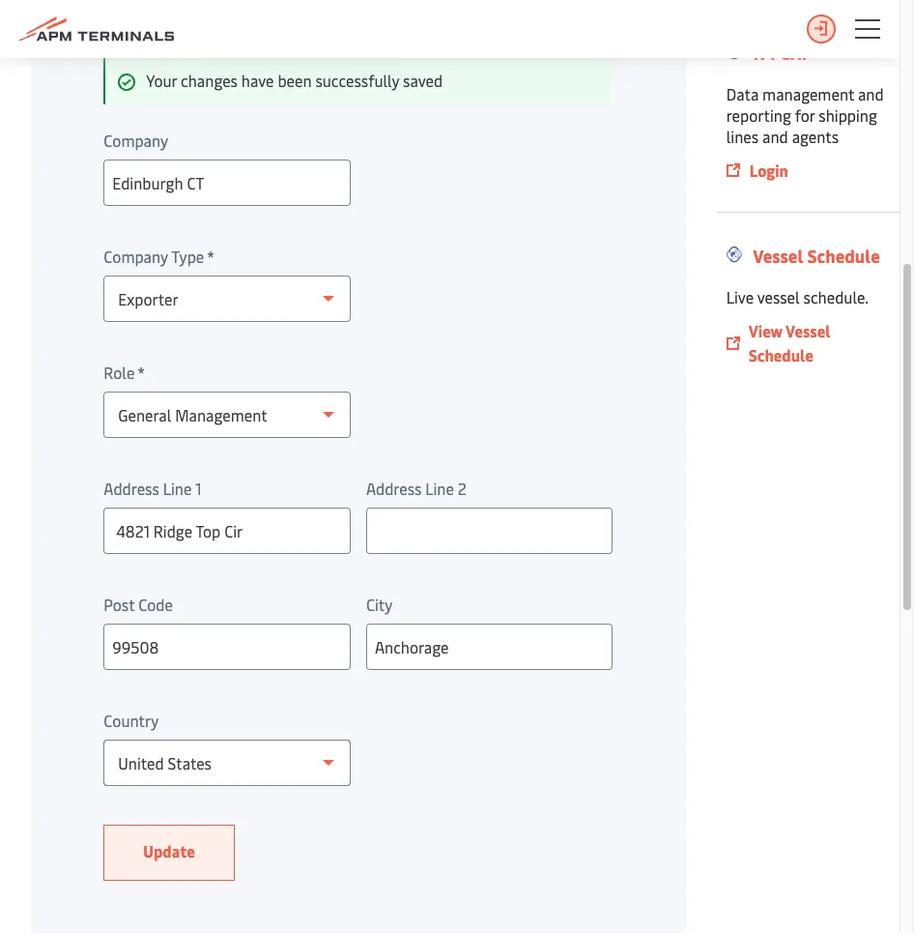 Task type: describe. For each thing, give the bounding box(es) containing it.
agents
[[793, 126, 839, 147]]

role
[[104, 362, 135, 383]]

have
[[242, 70, 274, 91]]

0 horizontal spatial *
[[137, 362, 145, 383]]

saved
[[403, 70, 443, 91]]

login
[[750, 160, 789, 181]]

post code
[[104, 594, 173, 615]]

address line 2
[[366, 478, 467, 499]]

data
[[727, 83, 759, 104]]

your changes have been  successfully saved
[[146, 70, 443, 91]]

vessel
[[758, 286, 800, 307]]

address line 1
[[104, 478, 202, 499]]

successfully
[[316, 70, 400, 91]]

live
[[727, 286, 754, 307]]

schedule.
[[804, 286, 869, 307]]

been
[[278, 70, 312, 91]]

data management and reporting for shipping lines and agents
[[727, 83, 884, 147]]

city
[[366, 594, 393, 615]]

reporting
[[727, 104, 792, 126]]

view vessel schedule
[[749, 320, 831, 365]]

shipping
[[819, 104, 878, 126]]

Company text field
[[104, 160, 351, 206]]

live vessel schedule.
[[727, 286, 869, 307]]

address for address line 1
[[104, 478, 159, 499]]

address for address line 2
[[366, 478, 422, 499]]

for
[[795, 104, 816, 126]]

0 vertical spatial vessel
[[753, 244, 804, 268]]

Please Select text field
[[104, 740, 351, 786]]

company for company type *
[[104, 246, 168, 267]]

code
[[138, 594, 173, 615]]

0 vertical spatial *
[[207, 246, 215, 267]]

lines
[[727, 126, 759, 147]]

0 vertical spatial schedule
[[808, 244, 881, 268]]

management
[[763, 83, 855, 104]]

country
[[104, 710, 159, 731]]



Task type: locate. For each thing, give the bounding box(es) containing it.
company type *
[[104, 246, 215, 267]]

schedule up schedule.
[[808, 244, 881, 268]]

Address Line 1 text field
[[104, 508, 351, 554]]

address
[[104, 478, 159, 499], [366, 478, 422, 499]]

1 vertical spatial and
[[763, 126, 789, 147]]

update
[[143, 840, 195, 862]]

* right role
[[137, 362, 145, 383]]

Address Line 2 text field
[[366, 508, 613, 554]]

vessel schedule
[[750, 244, 881, 268]]

view vessel schedule link
[[727, 319, 890, 367]]

n4
[[754, 41, 777, 65]]

0 horizontal spatial and
[[763, 126, 789, 147]]

line
[[163, 478, 192, 499], [426, 478, 454, 499]]

1 horizontal spatial address
[[366, 478, 422, 499]]

type
[[171, 246, 204, 267]]

and right management
[[859, 83, 884, 104]]

0 vertical spatial company
[[104, 130, 168, 151]]

1 vertical spatial *
[[137, 362, 145, 383]]

0 vertical spatial and
[[859, 83, 884, 104]]

2 address from the left
[[366, 478, 422, 499]]

post
[[104, 594, 135, 615]]

and
[[859, 83, 884, 104], [763, 126, 789, 147]]

1 company from the top
[[104, 130, 168, 151]]

address left 1
[[104, 478, 159, 499]]

2
[[458, 478, 467, 499]]

company
[[104, 130, 168, 151], [104, 246, 168, 267]]

your
[[146, 70, 177, 91]]

0 horizontal spatial address
[[104, 478, 159, 499]]

n4 cap
[[750, 41, 813, 65]]

vessel down live vessel schedule.
[[786, 320, 831, 341]]

line left 1
[[163, 478, 192, 499]]

*
[[207, 246, 215, 267], [137, 362, 145, 383]]

update button
[[104, 825, 235, 881]]

Post Code text field
[[104, 624, 351, 670]]

schedule
[[808, 244, 881, 268], [749, 344, 814, 365]]

schedule inside view vessel schedule
[[749, 344, 814, 365]]

login link
[[727, 159, 890, 183]]

1 vertical spatial schedule
[[749, 344, 814, 365]]

1 line from the left
[[163, 478, 192, 499]]

1 vertical spatial vessel
[[786, 320, 831, 341]]

changes
[[181, 70, 238, 91]]

cap
[[781, 41, 813, 65]]

vessel inside view vessel schedule
[[786, 320, 831, 341]]

company down your
[[104, 130, 168, 151]]

1 address from the left
[[104, 478, 159, 499]]

company for company
[[104, 130, 168, 151]]

address left 2
[[366, 478, 422, 499]]

company left type
[[104, 246, 168, 267]]

vessel up vessel
[[753, 244, 804, 268]]

schedule down view
[[749, 344, 814, 365]]

1 horizontal spatial and
[[859, 83, 884, 104]]

2 line from the left
[[426, 478, 454, 499]]

line for 2
[[426, 478, 454, 499]]

1 horizontal spatial line
[[426, 478, 454, 499]]

vessel
[[753, 244, 804, 268], [786, 320, 831, 341]]

line for 1
[[163, 478, 192, 499]]

1 vertical spatial company
[[104, 246, 168, 267]]

role *
[[104, 362, 145, 383]]

line left 2
[[426, 478, 454, 499]]

0 horizontal spatial line
[[163, 478, 192, 499]]

1 horizontal spatial *
[[207, 246, 215, 267]]

and right lines
[[763, 126, 789, 147]]

City text field
[[366, 624, 613, 670]]

1
[[196, 478, 202, 499]]

view
[[749, 320, 783, 341]]

2 company from the top
[[104, 246, 168, 267]]

* right type
[[207, 246, 215, 267]]



Task type: vqa. For each thing, say whether or not it's contained in the screenshot.
subscribe
no



